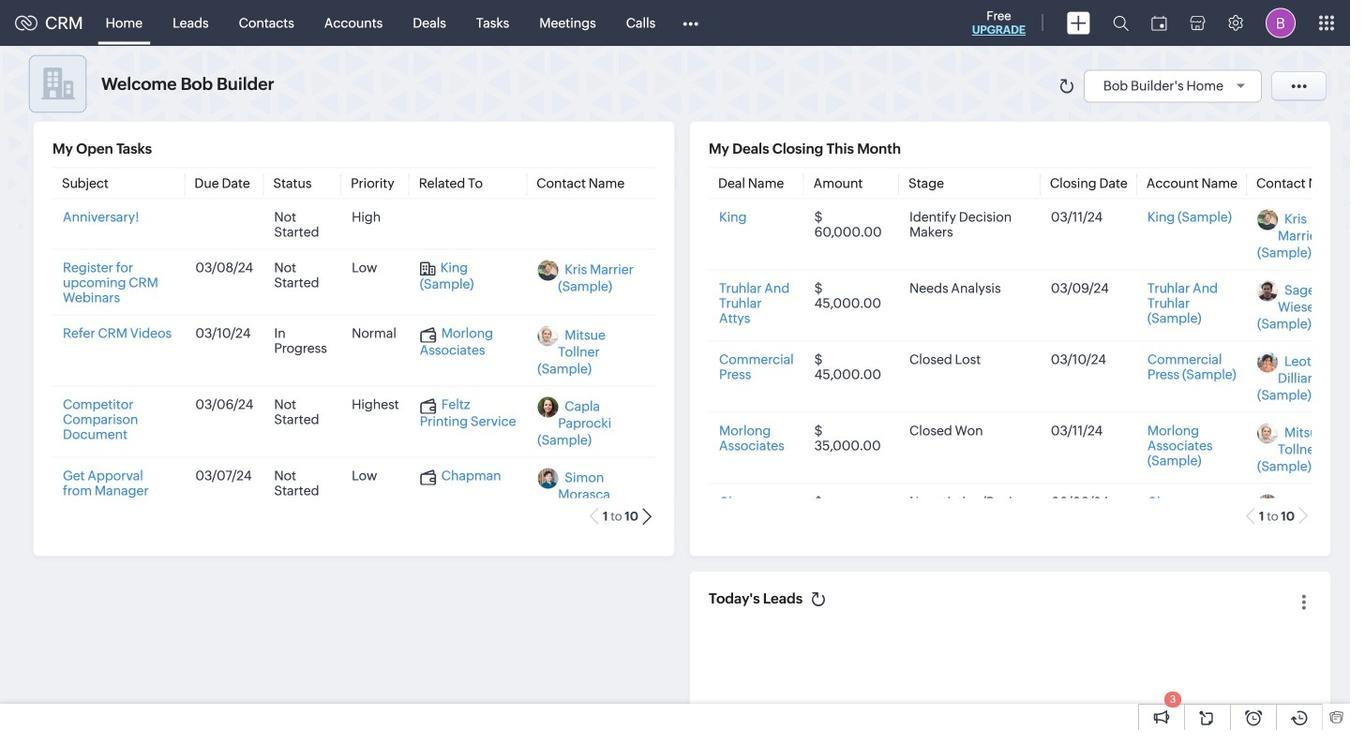 Task type: vqa. For each thing, say whether or not it's contained in the screenshot.
the 21, inside Chapman · $ 70,000.00 Negotiation/Review · Nov 21, 2023
no



Task type: describe. For each thing, give the bounding box(es) containing it.
Other Modules field
[[671, 8, 711, 38]]

search image
[[1113, 15, 1129, 31]]

create menu image
[[1067, 12, 1090, 34]]



Task type: locate. For each thing, give the bounding box(es) containing it.
calendar image
[[1151, 15, 1167, 30]]

search element
[[1102, 0, 1140, 46]]

profile image
[[1266, 8, 1296, 38]]

logo image
[[15, 15, 38, 30]]

create menu element
[[1056, 0, 1102, 45]]

profile element
[[1255, 0, 1307, 45]]



